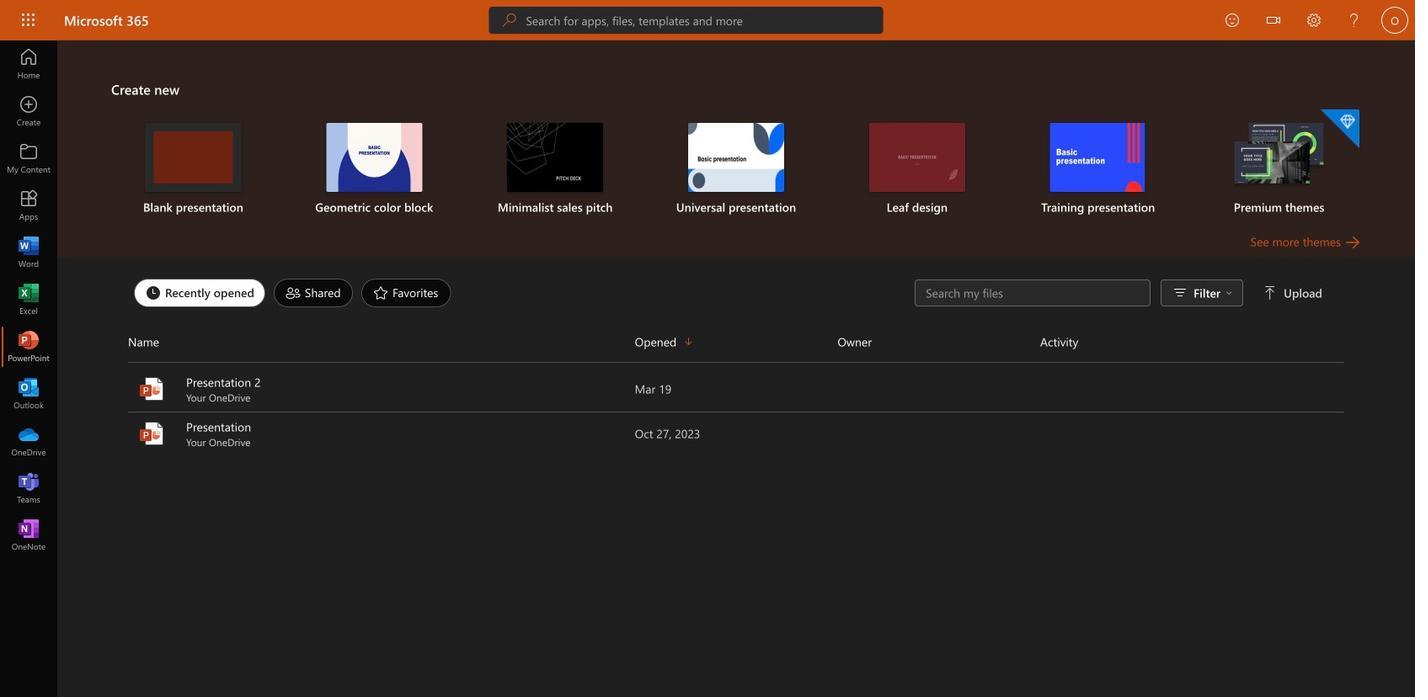 Task type: describe. For each thing, give the bounding box(es) containing it.
2 tab from the left
[[270, 279, 357, 308]]

word image
[[20, 244, 37, 261]]

training presentation image
[[1050, 123, 1146, 192]]

minimalist sales pitch element
[[475, 123, 636, 216]]

universal presentation element
[[656, 123, 817, 216]]

training presentation element
[[1018, 123, 1179, 216]]

name presentation 2 cell
[[128, 374, 635, 404]]

Search box. Suggestions appear as you type. search field
[[526, 7, 883, 34]]

premium themes image
[[1231, 123, 1327, 191]]

recently opened element
[[134, 279, 265, 308]]

onedrive image
[[20, 433, 37, 450]]

teams image
[[20, 480, 37, 497]]

onenote image
[[20, 527, 37, 544]]

powerpoint image
[[138, 376, 165, 403]]

displaying 2 out of 11 files. status
[[915, 280, 1326, 307]]

activity, column 4 of 4 column header
[[1041, 329, 1345, 356]]

favorites element
[[361, 279, 451, 308]]

o image
[[1382, 7, 1409, 34]]

geometric color block image
[[326, 123, 422, 192]]

0 vertical spatial powerpoint image
[[20, 339, 37, 356]]

create image
[[20, 103, 37, 120]]

blank presentation element
[[113, 123, 274, 216]]



Task type: vqa. For each thing, say whether or not it's contained in the screenshot.
PowerPoint image
yes



Task type: locate. For each thing, give the bounding box(es) containing it.
minimalist sales pitch image
[[507, 123, 603, 192]]

home image
[[20, 56, 37, 72]]

my content image
[[20, 150, 37, 167]]

powerpoint image
[[20, 339, 37, 356], [138, 420, 165, 447]]

tab
[[130, 279, 270, 308], [270, 279, 357, 308], [357, 279, 455, 308]]

main content
[[57, 40, 1415, 457]]

1 horizontal spatial powerpoint image
[[138, 420, 165, 447]]

geometric color block element
[[294, 123, 455, 216]]

row
[[128, 329, 1345, 363]]

1 tab from the left
[[130, 279, 270, 308]]

tab list
[[130, 275, 915, 312]]

application
[[0, 40, 1415, 698]]

excel image
[[20, 292, 37, 308]]

Search my files text field
[[924, 285, 1142, 302]]

powerpoint image down powerpoint image
[[138, 420, 165, 447]]

navigation
[[0, 40, 57, 559]]

shared element
[[274, 279, 353, 308]]

1 vertical spatial powerpoint image
[[138, 420, 165, 447]]

name presentation cell
[[128, 419, 635, 449]]

universal presentation image
[[688, 123, 784, 192]]

powerpoint image down excel icon
[[20, 339, 37, 356]]

0 horizontal spatial powerpoint image
[[20, 339, 37, 356]]

leaf design element
[[837, 123, 998, 216]]

leaf design image
[[869, 123, 965, 192]]

list
[[111, 108, 1362, 233]]

3 tab from the left
[[357, 279, 455, 308]]

premium templates diamond image
[[1321, 110, 1360, 148]]

apps image
[[20, 197, 37, 214]]

powerpoint image inside name presentation cell
[[138, 420, 165, 447]]

outlook image
[[20, 386, 37, 403]]

None search field
[[489, 7, 883, 34]]

banner
[[0, 0, 1415, 43]]

premium themes element
[[1199, 110, 1360, 216]]



